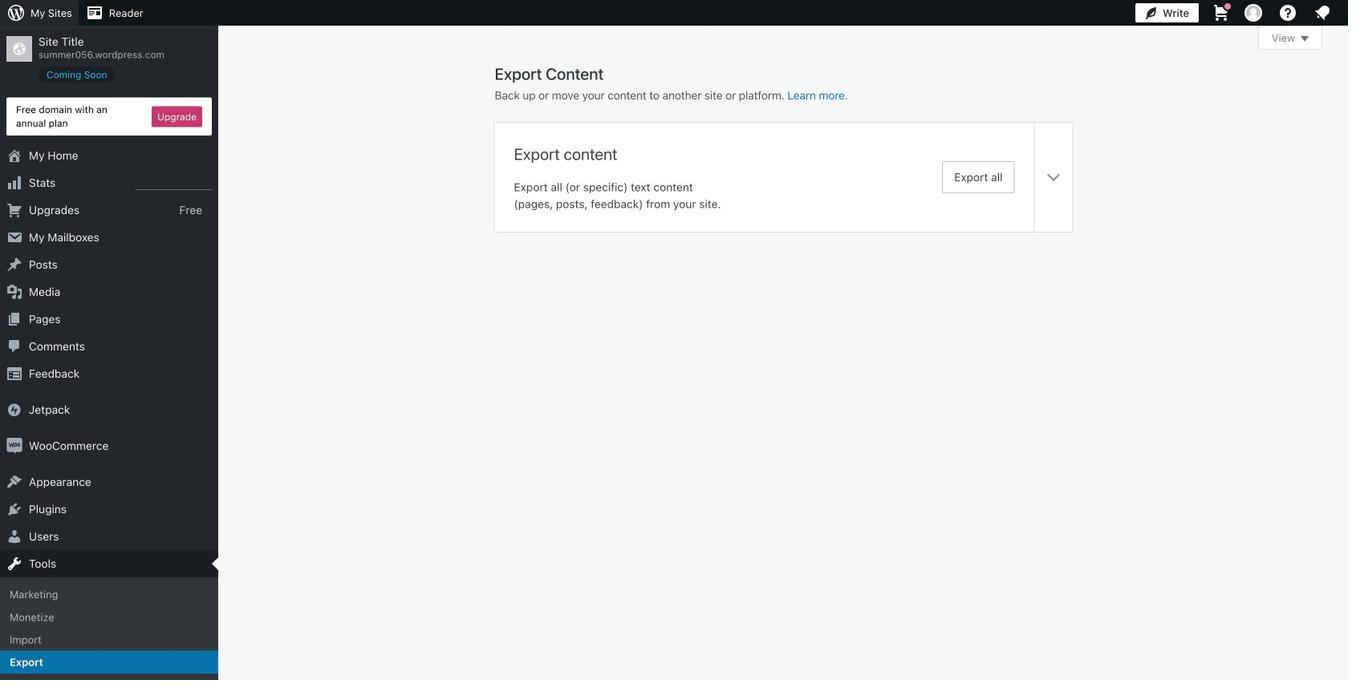 Task type: locate. For each thing, give the bounding box(es) containing it.
2 img image from the top
[[6, 438, 22, 454]]

1 list item from the top
[[1341, 82, 1349, 157]]

3 list item from the top
[[1341, 232, 1349, 292]]

img image
[[6, 402, 22, 418], [6, 438, 22, 454]]

main content
[[495, 26, 1323, 232]]

0 vertical spatial img image
[[6, 402, 22, 418]]

1 vertical spatial img image
[[6, 438, 22, 454]]

list item
[[1341, 82, 1349, 157], [1341, 157, 1349, 232], [1341, 232, 1349, 292]]

closed image
[[1301, 36, 1309, 42]]



Task type: describe. For each thing, give the bounding box(es) containing it.
1 img image from the top
[[6, 402, 22, 418]]

my shopping cart image
[[1212, 3, 1231, 22]]

highest hourly views 0 image
[[136, 180, 212, 190]]

2 list item from the top
[[1341, 157, 1349, 232]]

help image
[[1279, 3, 1298, 22]]

my profile image
[[1245, 4, 1263, 22]]

manage your notifications image
[[1313, 3, 1332, 22]]



Task type: vqa. For each thing, say whether or not it's contained in the screenshot.
My Profile image
yes



